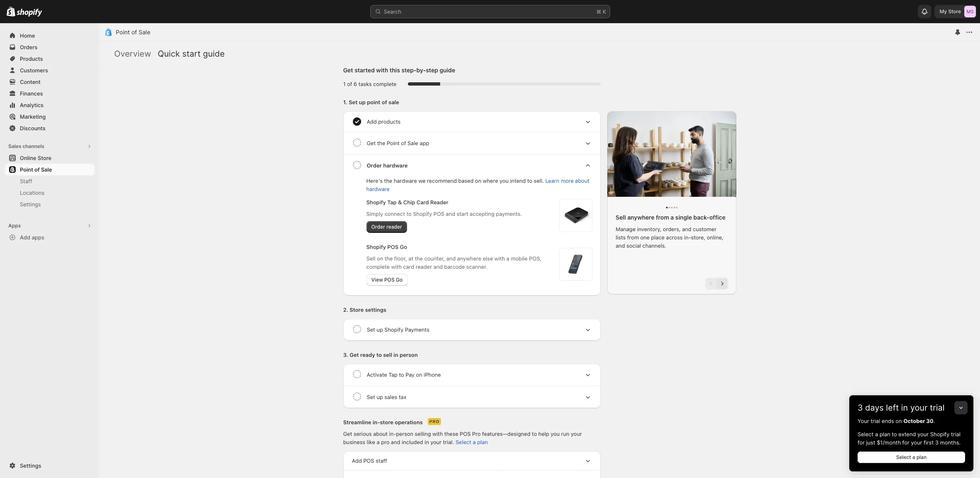 Task type: vqa. For each thing, say whether or not it's contained in the screenshot.
"trial" inside 3 days left in your trial "dropdown button"
no



Task type: describe. For each thing, give the bounding box(es) containing it.
sales channels
[[8, 143, 44, 149]]

a for select a plan
[[913, 454, 915, 461]]

discounts link
[[5, 122, 94, 134]]

0 horizontal spatial trial
[[871, 418, 880, 425]]

content
[[20, 79, 41, 85]]

select for select a plan
[[896, 454, 911, 461]]

1 for from the left
[[858, 439, 865, 446]]

0 vertical spatial point of sale
[[116, 29, 150, 36]]

home link
[[5, 30, 94, 41]]

1 vertical spatial your
[[918, 431, 929, 438]]

0 horizontal spatial of
[[34, 166, 40, 173]]

customers
[[20, 67, 48, 74]]

on
[[896, 418, 902, 425]]

months.
[[940, 439, 961, 446]]

products
[[20, 55, 43, 62]]

first
[[924, 439, 934, 446]]

start
[[182, 49, 201, 59]]

shopify
[[930, 431, 950, 438]]

analytics
[[20, 102, 44, 108]]

locations link
[[5, 187, 94, 199]]

1 vertical spatial sale
[[41, 166, 52, 173]]

.
[[934, 418, 935, 425]]

icon for point of sale image
[[104, 28, 113, 36]]

sales
[[8, 143, 21, 149]]

quick
[[158, 49, 180, 59]]

⌘
[[596, 8, 601, 15]]

a for select a plan to extend your shopify trial for just $1/month for your first 3 months.
[[875, 431, 878, 438]]

customers link
[[5, 65, 94, 76]]

marketing link
[[5, 111, 94, 122]]

add apps button
[[5, 232, 94, 243]]

overview
[[114, 49, 151, 59]]

left
[[886, 403, 899, 413]]

trial inside select a plan to extend your shopify trial for just $1/month for your first 3 months.
[[951, 431, 961, 438]]

my store image
[[965, 6, 976, 17]]

orders link
[[5, 41, 94, 53]]

sales channels button
[[5, 141, 94, 152]]

select for select a plan to extend your shopify trial for just $1/month for your first 3 months.
[[858, 431, 874, 438]]

plan for select a plan to extend your shopify trial for just $1/month for your first 3 months.
[[880, 431, 891, 438]]

staff
[[20, 178, 32, 185]]

online
[[20, 155, 36, 161]]

staff link
[[5, 175, 94, 187]]

finances link
[[5, 88, 94, 99]]

1 horizontal spatial point
[[116, 29, 130, 36]]

1 vertical spatial point
[[20, 166, 33, 173]]

online store link
[[5, 152, 94, 164]]

1 vertical spatial point of sale
[[20, 166, 52, 173]]

to
[[892, 431, 897, 438]]

2 settings from the top
[[20, 463, 41, 469]]

overview button
[[114, 49, 151, 59]]

k
[[603, 8, 606, 15]]

analytics link
[[5, 99, 94, 111]]

store for online store
[[38, 155, 51, 161]]

0 vertical spatial of
[[131, 29, 137, 36]]

add apps
[[20, 234, 44, 241]]

content link
[[5, 76, 94, 88]]



Task type: locate. For each thing, give the bounding box(es) containing it.
1 horizontal spatial point of sale link
[[116, 29, 150, 36]]

add
[[20, 234, 30, 241]]

plan down first
[[917, 454, 927, 461]]

⌘ k
[[596, 8, 606, 15]]

1 settings link from the top
[[5, 199, 94, 210]]

select a plan to extend your shopify trial for just $1/month for your first 3 months.
[[858, 431, 961, 446]]

plan for select a plan
[[917, 454, 927, 461]]

a up just
[[875, 431, 878, 438]]

point of sale
[[116, 29, 150, 36], [20, 166, 52, 173]]

days
[[865, 403, 884, 413]]

3 up your
[[858, 403, 863, 413]]

apps button
[[5, 220, 94, 232]]

my
[[940, 8, 947, 14]]

online store
[[20, 155, 51, 161]]

3 days left in your trial element
[[850, 417, 974, 472]]

extend
[[899, 431, 916, 438]]

30
[[926, 418, 934, 425]]

0 vertical spatial plan
[[880, 431, 891, 438]]

1 vertical spatial a
[[913, 454, 915, 461]]

1 horizontal spatial point of sale
[[116, 29, 150, 36]]

guide
[[203, 49, 225, 59]]

your left first
[[911, 439, 922, 446]]

1 horizontal spatial plan
[[917, 454, 927, 461]]

0 vertical spatial settings link
[[5, 199, 94, 210]]

1 vertical spatial settings link
[[5, 460, 94, 472]]

0 vertical spatial point
[[116, 29, 130, 36]]

1 vertical spatial trial
[[871, 418, 880, 425]]

1 horizontal spatial 3
[[935, 439, 939, 446]]

a
[[875, 431, 878, 438], [913, 454, 915, 461]]

october
[[904, 418, 925, 425]]

point of sale link up overview
[[116, 29, 150, 36]]

of
[[131, 29, 137, 36], [34, 166, 40, 173]]

sale down online store link
[[41, 166, 52, 173]]

a inside select a plan to extend your shopify trial for just $1/month for your first 3 months.
[[875, 431, 878, 438]]

plan
[[880, 431, 891, 438], [917, 454, 927, 461]]

3 inside select a plan to extend your shopify trial for just $1/month for your first 3 months.
[[935, 439, 939, 446]]

a down select a plan to extend your shopify trial for just $1/month for your first 3 months.
[[913, 454, 915, 461]]

0 horizontal spatial a
[[875, 431, 878, 438]]

select a plan
[[896, 454, 927, 461]]

0 vertical spatial trial
[[930, 403, 945, 413]]

trial inside 3 days left in your trial dropdown button
[[930, 403, 945, 413]]

0 vertical spatial store
[[948, 8, 961, 14]]

0 vertical spatial a
[[875, 431, 878, 438]]

0 vertical spatial sale
[[139, 29, 150, 36]]

0 horizontal spatial point
[[20, 166, 33, 173]]

point of sale link
[[116, 29, 150, 36], [5, 164, 94, 175]]

settings
[[20, 201, 41, 208], [20, 463, 41, 469]]

1 vertical spatial store
[[38, 155, 51, 161]]

online store button
[[0, 152, 99, 164]]

0 horizontal spatial point of sale
[[20, 166, 52, 173]]

orders
[[20, 44, 37, 50]]

for
[[858, 439, 865, 446], [903, 439, 910, 446]]

point of sale link down online store
[[5, 164, 94, 175]]

1 vertical spatial select
[[896, 454, 911, 461]]

$1/month
[[877, 439, 901, 446]]

2 vertical spatial trial
[[951, 431, 961, 438]]

your trial ends on october 30 .
[[858, 418, 935, 425]]

just
[[866, 439, 875, 446]]

shopify image
[[17, 9, 42, 17]]

3 days left in your trial
[[858, 403, 945, 413]]

1 horizontal spatial trial
[[930, 403, 945, 413]]

your
[[858, 418, 869, 425]]

3 days left in your trial button
[[850, 396, 974, 413]]

point right icon for point of sale
[[116, 29, 130, 36]]

of down online store
[[34, 166, 40, 173]]

0 vertical spatial settings
[[20, 201, 41, 208]]

select down select a plan to extend your shopify trial for just $1/month for your first 3 months.
[[896, 454, 911, 461]]

select inside select a plan to extend your shopify trial for just $1/month for your first 3 months.
[[858, 431, 874, 438]]

for down the extend
[[903, 439, 910, 446]]

your inside dropdown button
[[911, 403, 928, 413]]

select a plan link
[[858, 452, 965, 463]]

marketing
[[20, 113, 46, 120]]

0 vertical spatial point of sale link
[[116, 29, 150, 36]]

2 horizontal spatial trial
[[951, 431, 961, 438]]

0 horizontal spatial point of sale link
[[5, 164, 94, 175]]

ends
[[882, 418, 894, 425]]

1 settings from the top
[[20, 201, 41, 208]]

1 vertical spatial of
[[34, 166, 40, 173]]

discounts
[[20, 125, 46, 132]]

shopify image
[[7, 7, 15, 17]]

1 horizontal spatial a
[[913, 454, 915, 461]]

2 vertical spatial your
[[911, 439, 922, 446]]

1 vertical spatial 3
[[935, 439, 939, 446]]

quick start guide
[[158, 49, 225, 59]]

0 vertical spatial your
[[911, 403, 928, 413]]

search
[[384, 8, 401, 15]]

your up "october"
[[911, 403, 928, 413]]

0 vertical spatial select
[[858, 431, 874, 438]]

apps
[[32, 234, 44, 241]]

finances
[[20, 90, 43, 97]]

plan inside select a plan to extend your shopify trial for just $1/month for your first 3 months.
[[880, 431, 891, 438]]

point
[[116, 29, 130, 36], [20, 166, 33, 173]]

store right my at the right top of page
[[948, 8, 961, 14]]

3 inside dropdown button
[[858, 403, 863, 413]]

sale
[[139, 29, 150, 36], [41, 166, 52, 173]]

0 horizontal spatial sale
[[41, 166, 52, 173]]

sale up overview
[[139, 29, 150, 36]]

channels
[[23, 143, 44, 149]]

0 horizontal spatial plan
[[880, 431, 891, 438]]

1 vertical spatial plan
[[917, 454, 927, 461]]

1 vertical spatial point of sale link
[[5, 164, 94, 175]]

my store
[[940, 8, 961, 14]]

select
[[858, 431, 874, 438], [896, 454, 911, 461]]

for left just
[[858, 439, 865, 446]]

1 horizontal spatial for
[[903, 439, 910, 446]]

point of sale down online store
[[20, 166, 52, 173]]

store inside online store link
[[38, 155, 51, 161]]

store for my store
[[948, 8, 961, 14]]

2 for from the left
[[903, 439, 910, 446]]

store
[[948, 8, 961, 14], [38, 155, 51, 161]]

point of sale up overview
[[116, 29, 150, 36]]

3
[[858, 403, 863, 413], [935, 439, 939, 446]]

0 horizontal spatial 3
[[858, 403, 863, 413]]

plan up '$1/month'
[[880, 431, 891, 438]]

1 horizontal spatial select
[[896, 454, 911, 461]]

0 horizontal spatial select
[[858, 431, 874, 438]]

0 horizontal spatial store
[[38, 155, 51, 161]]

trial
[[930, 403, 945, 413], [871, 418, 880, 425], [951, 431, 961, 438]]

1 horizontal spatial store
[[948, 8, 961, 14]]

settings link
[[5, 199, 94, 210], [5, 460, 94, 472]]

home
[[20, 32, 35, 39]]

apps
[[8, 223, 21, 229]]

products link
[[5, 53, 94, 65]]

1 horizontal spatial sale
[[139, 29, 150, 36]]

in
[[901, 403, 908, 413]]

trial right your
[[871, 418, 880, 425]]

your
[[911, 403, 928, 413], [918, 431, 929, 438], [911, 439, 922, 446]]

trial up months.
[[951, 431, 961, 438]]

of up overview
[[131, 29, 137, 36]]

0 horizontal spatial for
[[858, 439, 865, 446]]

1 horizontal spatial of
[[131, 29, 137, 36]]

your up first
[[918, 431, 929, 438]]

point up staff
[[20, 166, 33, 173]]

store down sales channels button
[[38, 155, 51, 161]]

2 settings link from the top
[[5, 460, 94, 472]]

1 vertical spatial settings
[[20, 463, 41, 469]]

select up just
[[858, 431, 874, 438]]

3 right first
[[935, 439, 939, 446]]

locations
[[20, 190, 45, 196]]

0 vertical spatial 3
[[858, 403, 863, 413]]

trial up .
[[930, 403, 945, 413]]



